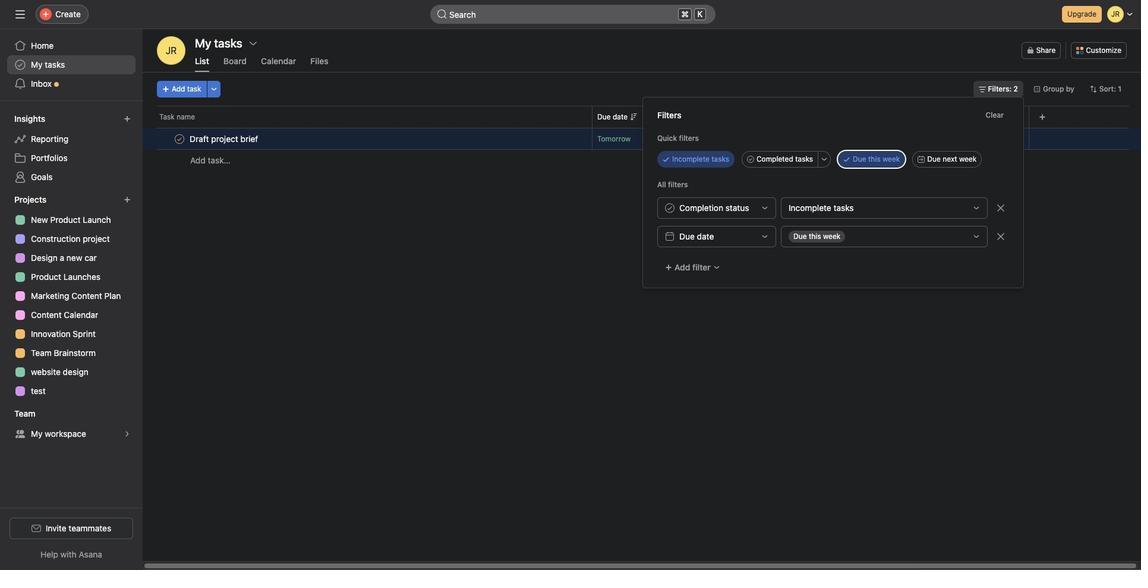 Task type: vqa. For each thing, say whether or not it's contained in the screenshot.
left
no



Task type: describe. For each thing, give the bounding box(es) containing it.
2 group from the top
[[658, 226, 1009, 247]]

teams element
[[0, 403, 143, 446]]

1 remove image from the top
[[996, 203, 1006, 213]]

draft project brief cell
[[143, 128, 592, 150]]

priority field for draft project brief cell
[[958, 128, 1030, 150]]

new insights image
[[124, 115, 131, 122]]

mark complete image
[[172, 132, 187, 146]]

hide sidebar image
[[15, 10, 25, 19]]

add field image
[[1039, 114, 1046, 121]]

projects element
[[0, 189, 143, 403]]



Task type: locate. For each thing, give the bounding box(es) containing it.
tree grid
[[143, 128, 1141, 171]]

remove image
[[996, 203, 1006, 213], [996, 232, 1006, 241]]

1 group from the top
[[658, 197, 1009, 219]]

group
[[658, 197, 1009, 219], [658, 226, 1009, 247]]

1 vertical spatial group
[[658, 226, 1009, 247]]

1 vertical spatial remove image
[[996, 232, 1006, 241]]

0 vertical spatial group
[[658, 197, 1009, 219]]

insights element
[[0, 108, 143, 189]]

global element
[[0, 29, 143, 100]]

Task name text field
[[187, 133, 262, 145]]

Search tasks, projects, and more text field
[[430, 5, 716, 24]]

0 vertical spatial remove image
[[996, 203, 1006, 213]]

jr image
[[166, 36, 177, 65]]

see details, my workspace image
[[124, 430, 131, 438]]

None field
[[430, 5, 716, 24]]

Mark complete checkbox
[[172, 132, 187, 146]]

new project or portfolio image
[[124, 196, 131, 203]]

isinverse image
[[438, 10, 447, 19]]

row
[[143, 106, 1141, 128], [157, 127, 1130, 128], [143, 128, 1141, 150], [143, 149, 1141, 171]]

cell
[[781, 128, 882, 150]]

more actions image
[[210, 86, 217, 93]]

show options image
[[248, 39, 258, 48]]

2 remove image from the top
[[996, 232, 1006, 241]]



